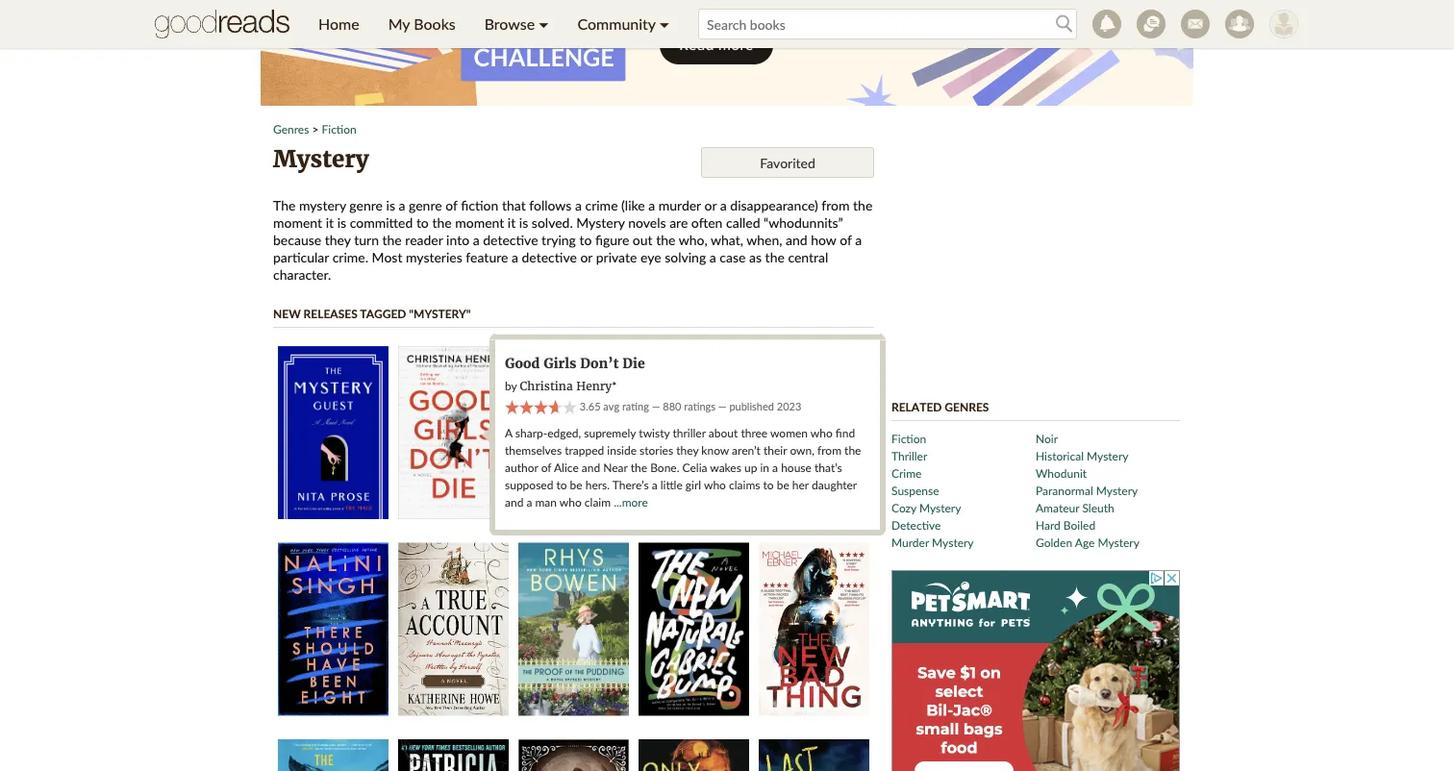 Task type: describe. For each thing, give the bounding box(es) containing it.
"whodunnits"
[[764, 214, 843, 230]]

mystery up paranormal mystery 'link'
[[1087, 449, 1129, 463]]

0 vertical spatial detective
[[483, 231, 538, 248]]

(like
[[622, 197, 645, 213]]

1 moment from the left
[[273, 214, 322, 230]]

related
[[892, 400, 942, 414]]

mystery up the detective link
[[920, 501, 961, 515]]

related genres
[[892, 400, 989, 414]]

whodunit link
[[1036, 466, 1087, 480]]

the
[[273, 197, 296, 213]]

figure
[[595, 231, 629, 248]]

noir historical mystery whodunit paranormal mystery amateur sleuth hard boiled golden age mystery
[[1036, 431, 1140, 549]]

a right feature
[[512, 249, 518, 265]]

are
[[670, 214, 688, 230]]

how
[[811, 231, 837, 248]]

a up novels
[[649, 197, 655, 213]]

and
[[786, 231, 808, 248]]

the new naturals image
[[639, 543, 749, 716]]

browse ▾
[[485, 14, 549, 33]]

new releases tagged "mystery" link
[[273, 306, 471, 320]]

mystery down the detective link
[[932, 535, 974, 549]]

feature
[[466, 249, 508, 265]]

0 vertical spatial fiction link
[[322, 122, 357, 136]]

out
[[633, 231, 653, 248]]

1 vertical spatial or
[[580, 249, 593, 265]]

golden age mystery link
[[1036, 535, 1140, 549]]

tagged
[[360, 306, 406, 320]]

historical mystery link
[[1036, 449, 1129, 463]]

disappearance)
[[731, 197, 818, 213]]

mystery right age
[[1098, 535, 1140, 549]]

menu containing home
[[304, 0, 684, 48]]

my
[[388, 14, 410, 33]]

act like a lady, think like a lord (lady petra inquires #1) image
[[519, 346, 629, 519]]

genres > fiction
[[273, 122, 357, 136]]

unnatural death (kay scarpetta, #27) image
[[398, 740, 509, 772]]

crime.
[[333, 249, 368, 265]]

1 vertical spatial detective
[[522, 249, 577, 265]]

mystery up sleuth
[[1097, 483, 1138, 497]]

the beautiful and the wild image
[[278, 740, 389, 772]]

Search for books to add to your shelves search field
[[698, 9, 1077, 39]]

community
[[578, 14, 656, 33]]

who,
[[679, 231, 708, 248]]

0 vertical spatial genres
[[273, 122, 309, 136]]

novels
[[628, 214, 666, 230]]

2 horizontal spatial is
[[519, 214, 528, 230]]

boiled
[[1064, 518, 1096, 532]]

>
[[312, 122, 319, 136]]

1 horizontal spatial genres
[[945, 400, 989, 414]]

Search books text field
[[698, 9, 1077, 39]]

sleuth
[[1083, 501, 1115, 515]]

1 vertical spatial fiction link
[[892, 431, 927, 445]]

notifications image
[[1093, 10, 1122, 38]]

solved.
[[532, 214, 573, 230]]

follows
[[529, 197, 572, 213]]

most
[[372, 249, 403, 265]]

2 moment from the left
[[455, 214, 504, 230]]

murder mystery link
[[892, 535, 974, 549]]

the up most
[[382, 231, 402, 248]]

hard boiled link
[[1036, 518, 1096, 532]]

crime link
[[892, 466, 922, 480]]

whodunit
[[1036, 466, 1087, 480]]

detective link
[[892, 518, 941, 532]]

crime
[[892, 466, 922, 480]]

community ▾ button
[[563, 0, 684, 48]]

there should have been eight image
[[278, 543, 389, 716]]

because
[[273, 231, 321, 248]]

murder
[[892, 535, 929, 549]]

noir
[[1036, 431, 1058, 445]]

a left the case
[[710, 249, 716, 265]]

reader
[[405, 231, 443, 248]]

murder
[[659, 197, 701, 213]]

historical
[[1036, 449, 1084, 463]]

mystery inside the mystery genre is a genre of fiction that follows a crime (like a murder or a disappearance) from the moment it is committed to the moment it is solved. mystery novels are often called "whodunnits" because they turn the reader into a detective trying to figure out the who, what, when, and how of a particular crime. most mysteries feature a detective or private eye solving a case as the central character.
[[577, 214, 625, 230]]

amateur
[[1036, 501, 1080, 515]]

a right how
[[855, 231, 862, 248]]

thriller
[[892, 449, 928, 463]]

eye
[[641, 249, 662, 265]]

mysteries
[[406, 249, 462, 265]]

the proof of the pudding (her royal spyness #17) image
[[519, 543, 629, 716]]

1 horizontal spatial of
[[840, 231, 852, 248]]



Task type: locate. For each thing, give the bounding box(es) containing it.
fiction link
[[322, 122, 357, 136], [892, 431, 927, 445]]

the right as
[[765, 249, 785, 265]]

central
[[788, 249, 829, 265]]

0 horizontal spatial fiction
[[322, 122, 357, 136]]

1 vertical spatial fiction
[[892, 431, 927, 445]]

or left private
[[580, 249, 593, 265]]

suspense link
[[892, 483, 939, 497]]

▾ right community
[[660, 14, 670, 33]]

browse ▾ button
[[470, 0, 563, 48]]

a up often
[[720, 197, 727, 213]]

0 horizontal spatial or
[[580, 249, 593, 265]]

0 horizontal spatial is
[[337, 214, 346, 230]]

fiction
[[322, 122, 357, 136], [892, 431, 927, 445]]

home
[[318, 14, 359, 33]]

genre up reader
[[409, 197, 442, 213]]

detective
[[483, 231, 538, 248], [522, 249, 577, 265]]

a up committed
[[399, 197, 405, 213]]

mystery
[[299, 197, 346, 213]]

the up into at the top left of page
[[432, 214, 452, 230]]

▾ for community ▾
[[660, 14, 670, 33]]

0 horizontal spatial moment
[[273, 214, 322, 230]]

1 horizontal spatial moment
[[455, 214, 504, 230]]

0 horizontal spatial ▾
[[539, 14, 549, 33]]

1 horizontal spatial to
[[580, 231, 592, 248]]

detective down trying
[[522, 249, 577, 265]]

1 vertical spatial of
[[840, 231, 852, 248]]

noir link
[[1036, 431, 1058, 445]]

thriller link
[[892, 449, 928, 463]]

detective up feature
[[483, 231, 538, 248]]

from
[[822, 197, 850, 213]]

home link
[[304, 0, 374, 48]]

fiction link right >
[[322, 122, 357, 136]]

a
[[399, 197, 405, 213], [575, 197, 582, 213], [649, 197, 655, 213], [720, 197, 727, 213], [473, 231, 480, 248], [855, 231, 862, 248], [512, 249, 518, 265], [710, 249, 716, 265]]

0 horizontal spatial genres
[[273, 122, 309, 136]]

mystery
[[273, 144, 369, 173], [577, 214, 625, 230], [1087, 449, 1129, 463], [1097, 483, 1138, 497], [920, 501, 961, 515], [932, 535, 974, 549], [1098, 535, 1140, 549]]

called
[[726, 214, 760, 230]]

fiction up thriller link
[[892, 431, 927, 445]]

committed
[[350, 214, 413, 230]]

1 vertical spatial advertisement region
[[892, 570, 1180, 772]]

genres left >
[[273, 122, 309, 136]]

cozy
[[892, 501, 917, 515]]

▾ inside dropdown button
[[539, 14, 549, 33]]

menu
[[304, 0, 684, 48]]

often
[[692, 214, 723, 230]]

my books
[[388, 14, 456, 33]]

browse
[[485, 14, 535, 33]]

1 horizontal spatial or
[[705, 197, 717, 213]]

or up often
[[705, 197, 717, 213]]

2 genre from the left
[[409, 197, 442, 213]]

turn
[[354, 231, 379, 248]]

suspense
[[892, 483, 939, 497]]

the new bad thing image
[[759, 543, 870, 716]]

favorited
[[760, 154, 816, 171]]

age
[[1075, 535, 1095, 549]]

inbox image
[[1181, 10, 1210, 38]]

what,
[[711, 231, 744, 248]]

moment
[[273, 214, 322, 230], [455, 214, 504, 230]]

0 horizontal spatial genre
[[350, 197, 383, 213]]

0 vertical spatial fiction
[[322, 122, 357, 136]]

fiction link up thriller link
[[892, 431, 927, 445]]

0 horizontal spatial fiction link
[[322, 122, 357, 136]]

hard
[[1036, 518, 1061, 532]]

it down that on the left top
[[508, 214, 516, 230]]

the mystery genre is a genre of fiction that follows a crime (like a murder or a disappearance) from the moment it is committed to the moment it is solved. mystery novels are often called "whodunnits" because they turn the reader into a detective trying to figure out the who, what, when, and how of a particular crime. most mysteries feature a detective or private eye solving a case as the central character.
[[273, 197, 873, 282]]

crime
[[585, 197, 618, 213]]

detective
[[892, 518, 941, 532]]

amateur sleuth link
[[1036, 501, 1115, 515]]

the
[[853, 197, 873, 213], [432, 214, 452, 230], [382, 231, 402, 248], [656, 231, 676, 248], [765, 249, 785, 265]]

bob builder image
[[1270, 10, 1299, 38]]

fiction right >
[[322, 122, 357, 136]]

1 horizontal spatial is
[[386, 197, 395, 213]]

1 it from the left
[[326, 214, 334, 230]]

the right "from"
[[853, 197, 873, 213]]

genres
[[273, 122, 309, 136], [945, 400, 989, 414]]

cozy mystery link
[[892, 501, 961, 515]]

paranormal mystery link
[[1036, 483, 1138, 497]]

to left "figure"
[[580, 231, 592, 248]]

0 horizontal spatial it
[[326, 214, 334, 230]]

that
[[502, 197, 526, 213]]

the mystery guest (molly the maid, #2) image
[[278, 346, 389, 519]]

1 vertical spatial to
[[580, 231, 592, 248]]

they
[[325, 231, 351, 248]]

"mystery"
[[409, 306, 471, 320]]

it down the mystery
[[326, 214, 334, 230]]

1 ▾ from the left
[[539, 14, 549, 33]]

1 horizontal spatial fiction
[[892, 431, 927, 445]]

releases
[[304, 306, 358, 320]]

0 vertical spatial to
[[416, 214, 429, 230]]

is down that on the left top
[[519, 214, 528, 230]]

0 vertical spatial or
[[705, 197, 717, 213]]

a left "crime"
[[575, 197, 582, 213]]

moment up because
[[273, 214, 322, 230]]

▾ inside dropdown button
[[660, 14, 670, 33]]

2 it from the left
[[508, 214, 516, 230]]

last night at the hollywood canteen image
[[639, 346, 749, 519]]

to up reader
[[416, 214, 429, 230]]

is up committed
[[386, 197, 395, 213]]

character.
[[273, 266, 331, 282]]

my books link
[[374, 0, 470, 48]]

favorited link
[[701, 147, 874, 178]]

fiction thriller crime suspense cozy mystery detective murder mystery
[[892, 431, 974, 549]]

is up they
[[337, 214, 346, 230]]

last girl breathing image
[[759, 740, 870, 772]]

of right how
[[840, 231, 852, 248]]

the down "are"
[[656, 231, 676, 248]]

2 ▾ from the left
[[660, 14, 670, 33]]

paranormal
[[1036, 483, 1094, 497]]

▾ right browse
[[539, 14, 549, 33]]

of
[[446, 197, 458, 213], [840, 231, 852, 248]]

1 horizontal spatial genre
[[409, 197, 442, 213]]

fiction
[[461, 197, 499, 213]]

0 horizontal spatial of
[[446, 197, 458, 213]]

it
[[326, 214, 334, 230], [508, 214, 516, 230]]

genres right related at right
[[945, 400, 989, 414]]

1 vertical spatial genres
[[945, 400, 989, 414]]

golden
[[1036, 535, 1073, 549]]

1 horizontal spatial fiction link
[[892, 431, 927, 445]]

moment down the fiction
[[455, 214, 504, 230]]

solving
[[665, 249, 706, 265]]

of left the fiction
[[446, 197, 458, 213]]

trying
[[542, 231, 576, 248]]

genre
[[350, 197, 383, 213], [409, 197, 442, 213]]

genre up committed
[[350, 197, 383, 213]]

advertisement region
[[261, 0, 1194, 106], [892, 570, 1180, 772]]

when,
[[747, 231, 783, 248]]

friend requests image
[[1226, 10, 1254, 38]]

genres link
[[273, 122, 309, 136]]

community ▾
[[578, 14, 670, 33]]

to
[[416, 214, 429, 230], [580, 231, 592, 248]]

mystery down "crime"
[[577, 214, 625, 230]]

0 vertical spatial advertisement region
[[261, 0, 1194, 106]]

my group discussions image
[[1137, 10, 1166, 38]]

mystery down >
[[273, 144, 369, 173]]

case
[[720, 249, 746, 265]]

only she came back image
[[639, 740, 749, 772]]

1 horizontal spatial ▾
[[660, 14, 670, 33]]

a true account image
[[398, 543, 509, 716]]

into
[[446, 231, 470, 248]]

a right into at the top left of page
[[473, 231, 480, 248]]

new
[[273, 306, 301, 320]]

the professor image
[[759, 346, 870, 519]]

new releases tagged "mystery"
[[273, 306, 471, 320]]

particular
[[273, 249, 329, 265]]

▾ for browse ▾
[[539, 14, 549, 33]]

1 genre from the left
[[350, 197, 383, 213]]

0 horizontal spatial to
[[416, 214, 429, 230]]

0 vertical spatial of
[[446, 197, 458, 213]]

1 horizontal spatial it
[[508, 214, 516, 230]]

private
[[596, 249, 637, 265]]

good girls don't die image
[[398, 346, 509, 519]]

as
[[749, 249, 762, 265]]

books
[[414, 14, 456, 33]]

the star and the strange moon image
[[519, 740, 629, 772]]

fiction inside fiction thriller crime suspense cozy mystery detective murder mystery
[[892, 431, 927, 445]]



Task type: vqa. For each thing, say whether or not it's contained in the screenshot.
HTTP
no



